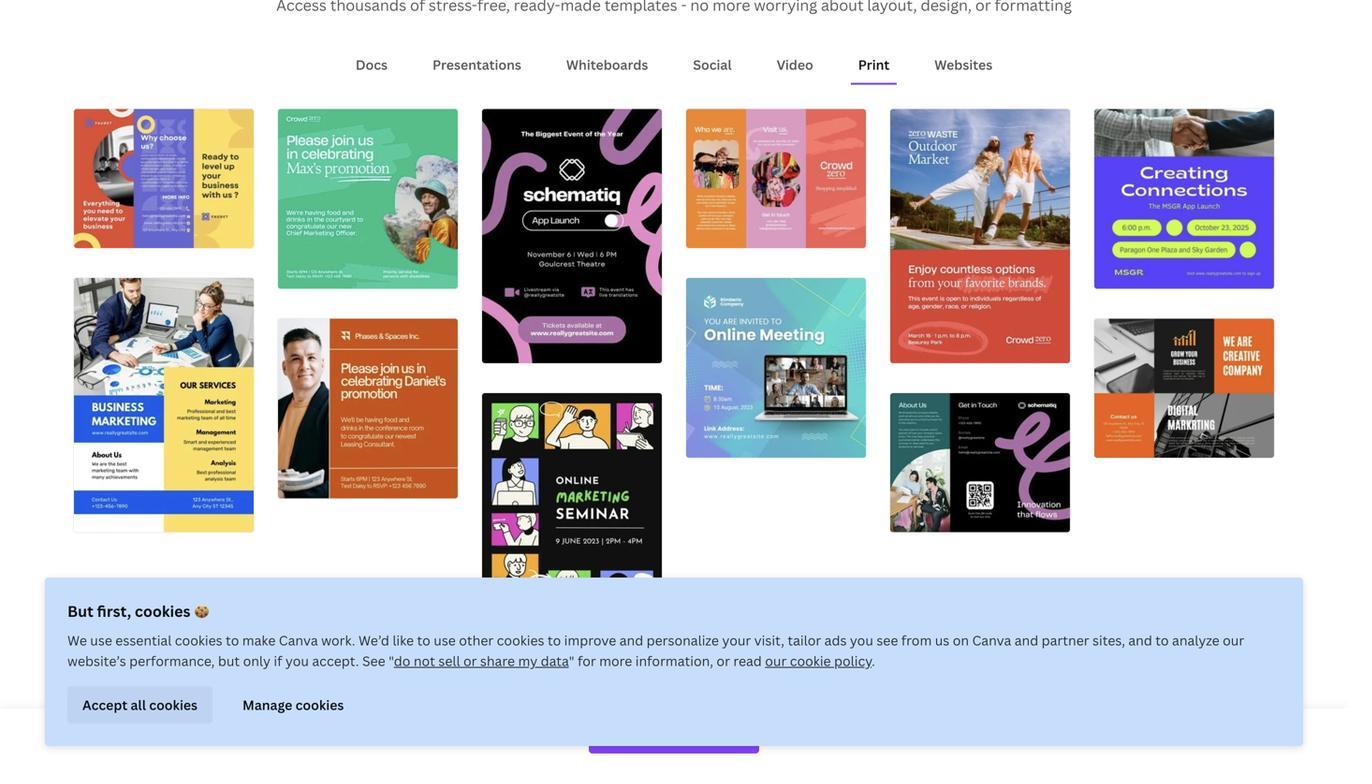 Task type: locate. For each thing, give the bounding box(es) containing it.
4 to from the left
[[1156, 632, 1169, 649]]

🍪
[[194, 601, 209, 621]]

print button
[[851, 47, 897, 83]]

canva
[[279, 632, 318, 649], [973, 632, 1012, 649]]

2 or from the left
[[717, 652, 730, 670]]

1 use from the left
[[90, 632, 112, 649]]

read
[[734, 652, 762, 670]]

0 horizontal spatial canva
[[279, 632, 318, 649]]

0 horizontal spatial use
[[90, 632, 112, 649]]

tosca yellow gradient corporate online meeting invitation image
[[686, 278, 866, 458]]

presentations
[[433, 56, 522, 74]]

and left partner
[[1015, 632, 1039, 649]]

commercial event poster in black and white purple pink bold gradient style image
[[482, 109, 662, 363]]

my
[[518, 652, 538, 670]]

analyze
[[1173, 632, 1220, 649]]

do not sell or share my data " for more information, or read our cookie policy .
[[394, 652, 876, 670]]

0 horizontal spatial or
[[464, 652, 477, 670]]

or
[[464, 652, 477, 670], [717, 652, 730, 670]]

or right sell on the bottom left
[[464, 652, 477, 670]]

use up sell on the bottom left
[[434, 632, 456, 649]]

use
[[90, 632, 112, 649], [434, 632, 456, 649]]

marketing brochure in pastel pink red orange chic photocentric frames style image
[[686, 109, 866, 248]]

accept
[[82, 696, 128, 714]]

cookies right all
[[149, 696, 198, 714]]

whiteboards
[[567, 56, 648, 74]]

cookies up essential
[[135, 601, 191, 621]]

our cookie policy link
[[765, 652, 872, 670]]

you up policy
[[850, 632, 874, 649]]

for
[[578, 652, 596, 670]]

cookies inside accept all cookies button
[[149, 696, 198, 714]]

use up website's
[[90, 632, 112, 649]]

to left analyze
[[1156, 632, 1169, 649]]

canva right on
[[973, 632, 1012, 649]]

marketing brochure in black and white turquoise purple bold gradient style image
[[891, 393, 1070, 532]]

video
[[777, 56, 814, 74]]

cookies inside manage cookies button
[[296, 696, 344, 714]]

visit,
[[755, 632, 785, 649]]

work.
[[321, 632, 355, 649]]

you right if
[[286, 652, 309, 670]]

websites button
[[927, 47, 1000, 83]]

.
[[872, 652, 876, 670]]

digital marketing business trifold brochure image
[[1095, 319, 1275, 458]]

to
[[226, 632, 239, 649], [417, 632, 431, 649], [548, 632, 561, 649], [1156, 632, 1169, 649]]

1 horizontal spatial "
[[569, 652, 575, 670]]

manage cookies
[[243, 696, 344, 714]]

0 vertical spatial you
[[850, 632, 874, 649]]

cookie
[[790, 652, 831, 670]]

0 horizontal spatial you
[[286, 652, 309, 670]]

neon green and purple friendly professional messenger app company event invitation image
[[1095, 109, 1275, 289]]

make
[[242, 632, 276, 649]]

like
[[393, 632, 414, 649]]

"
[[389, 652, 394, 670], [569, 652, 575, 670]]

1 horizontal spatial use
[[434, 632, 456, 649]]

2 use from the left
[[434, 632, 456, 649]]

we'd
[[359, 632, 389, 649]]

accept all cookies button
[[67, 686, 213, 724]]

accept.
[[312, 652, 359, 670]]

docs button
[[348, 47, 395, 83]]

promotion invitation in terracotta cream black warm & modern style image
[[278, 319, 458, 499]]

you
[[850, 632, 874, 649], [286, 652, 309, 670]]

1 horizontal spatial and
[[1015, 632, 1039, 649]]

0 horizontal spatial and
[[620, 632, 644, 649]]

performance,
[[129, 652, 215, 670]]

and
[[620, 632, 644, 649], [1015, 632, 1039, 649], [1129, 632, 1153, 649]]

and up do not sell or share my data " for more information, or read our cookie policy .
[[620, 632, 644, 649]]

1 horizontal spatial our
[[1223, 632, 1245, 649]]

video button
[[769, 47, 821, 83]]

0 vertical spatial our
[[1223, 632, 1245, 649]]

see
[[362, 652, 386, 670]]

and right sites,
[[1129, 632, 1153, 649]]

policy
[[834, 652, 872, 670]]

print
[[859, 56, 890, 74]]

our down the "visit,"
[[765, 652, 787, 670]]

0 horizontal spatial our
[[765, 652, 787, 670]]

1 and from the left
[[620, 632, 644, 649]]

on
[[953, 632, 969, 649]]

manage cookies button
[[228, 686, 359, 724]]

blue & yellow modern business marketing poster image
[[74, 278, 254, 532]]

our inside we use essential cookies to make canva work. we'd like to use other cookies to improve and personalize your visit, tailor ads you see from us on canva and partner sites, and to analyze our website's performance, but only if you accept. see "
[[1223, 632, 1245, 649]]

our right analyze
[[1223, 632, 1245, 649]]

to up data
[[548, 632, 561, 649]]

0 horizontal spatial "
[[389, 652, 394, 670]]

but
[[218, 652, 240, 670]]

" right the see
[[389, 652, 394, 670]]

canva up if
[[279, 632, 318, 649]]

or left read
[[717, 652, 730, 670]]

more
[[600, 652, 632, 670]]

to up the but
[[226, 632, 239, 649]]

website's
[[67, 652, 126, 670]]

not
[[414, 652, 435, 670]]

but
[[67, 601, 93, 621]]

cookies down accept.
[[296, 696, 344, 714]]

1 horizontal spatial or
[[717, 652, 730, 670]]

first,
[[97, 601, 131, 621]]

our
[[1223, 632, 1245, 649], [765, 652, 787, 670]]

your
[[722, 632, 751, 649]]

essential
[[115, 632, 172, 649]]

2 " from the left
[[569, 652, 575, 670]]

1 to from the left
[[226, 632, 239, 649]]

1 vertical spatial you
[[286, 652, 309, 670]]

1 " from the left
[[389, 652, 394, 670]]

2 horizontal spatial and
[[1129, 632, 1153, 649]]

1 horizontal spatial canva
[[973, 632, 1012, 649]]

1 horizontal spatial you
[[850, 632, 874, 649]]

if
[[274, 652, 282, 670]]

1 vertical spatial our
[[765, 652, 787, 670]]

personalize
[[647, 632, 719, 649]]

to right like
[[417, 632, 431, 649]]

cookies
[[135, 601, 191, 621], [175, 632, 223, 649], [497, 632, 545, 649], [149, 696, 198, 714], [296, 696, 344, 714]]

" left for
[[569, 652, 575, 670]]



Task type: vqa. For each thing, say whether or not it's contained in the screenshot.
VIDEO
yes



Task type: describe. For each thing, give the bounding box(es) containing it.
tailor
[[788, 632, 822, 649]]

1 or from the left
[[464, 652, 477, 670]]

other
[[459, 632, 494, 649]]

social button
[[686, 47, 739, 83]]

information,
[[636, 652, 714, 670]]

do
[[394, 652, 411, 670]]

presentations button
[[425, 47, 529, 83]]

improve
[[564, 632, 616, 649]]

2 to from the left
[[417, 632, 431, 649]]

data
[[541, 652, 569, 670]]

manage
[[243, 696, 292, 714]]

us
[[935, 632, 950, 649]]

we
[[67, 632, 87, 649]]

1 canva from the left
[[279, 632, 318, 649]]

sites,
[[1093, 632, 1126, 649]]

sell
[[439, 652, 460, 670]]

social
[[693, 56, 732, 74]]

from
[[902, 632, 932, 649]]

share
[[480, 652, 515, 670]]

promotion invitation in bright green green chic photocentric frames style image
[[278, 109, 458, 289]]

2 canva from the left
[[973, 632, 1012, 649]]

" inside we use essential cookies to make canva work. we'd like to use other cookies to improve and personalize your visit, tailor ads you see from us on canva and partner sites, and to analyze our website's performance, but only if you accept. see "
[[389, 652, 394, 670]]

orange purple colorful modern trifold brochure image
[[74, 109, 254, 248]]

we use essential cookies to make canva work. we'd like to use other cookies to improve and personalize your visit, tailor ads you see from us on canva and partner sites, and to analyze our website's performance, but only if you accept. see "
[[67, 632, 1245, 670]]

do not sell or share my data link
[[394, 652, 569, 670]]

only
[[243, 652, 271, 670]]

commercial event poster in red white chic photocentric frames style image
[[891, 109, 1070, 363]]

2 and from the left
[[1015, 632, 1039, 649]]

cookies up my
[[497, 632, 545, 649]]

3 and from the left
[[1129, 632, 1153, 649]]

accept all cookies
[[82, 696, 198, 714]]

3 to from the left
[[548, 632, 561, 649]]

whiteboards button
[[559, 47, 656, 83]]

but first, cookies 🍪
[[67, 601, 209, 621]]

websites
[[935, 56, 993, 74]]

see
[[877, 632, 898, 649]]

cookies down 🍪
[[175, 632, 223, 649]]

partner
[[1042, 632, 1090, 649]]

all
[[131, 696, 146, 714]]

ads
[[825, 632, 847, 649]]

docs
[[356, 56, 388, 74]]

colourful illustration online marketing seminar poster image
[[482, 393, 662, 647]]



